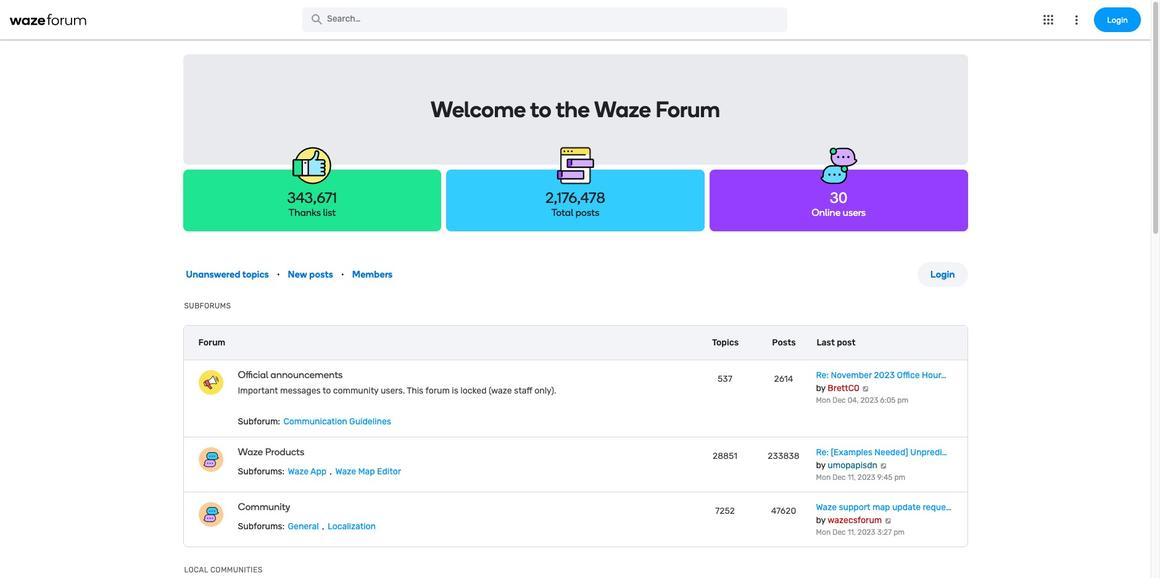 Task type: locate. For each thing, give the bounding box(es) containing it.
subforum: communication guidelines
[[238, 417, 391, 427]]

re: inside re: [examples needed] unpredi… by umopapisdn
[[816, 447, 829, 458]]

2,176,478
[[545, 189, 605, 207]]

2023 left 9:45
[[858, 473, 875, 482]]

general
[[288, 521, 319, 532]]

mon down brettc0
[[816, 396, 831, 405]]

1 horizontal spatial •
[[341, 270, 344, 279]]

re: up brettc0 link on the bottom right of page
[[816, 370, 829, 381]]

1 re: from the top
[[816, 370, 829, 381]]

local communities link
[[184, 566, 263, 574]]

umopapisdn link
[[828, 460, 877, 471]]

wazecsforum
[[828, 515, 882, 526]]

re: [examples needed] unpredi… link
[[816, 447, 947, 458]]

2 vertical spatial view the latest post image
[[884, 518, 892, 524]]

forum
[[656, 96, 720, 123], [198, 338, 225, 348]]

1 vertical spatial 11,
[[848, 528, 856, 537]]

online
[[812, 207, 841, 218]]

2 subforums: from the top
[[238, 521, 285, 532]]

by
[[816, 383, 826, 394], [816, 460, 826, 471], [816, 515, 826, 526]]

2 re: from the top
[[816, 447, 829, 458]]

2 by from the top
[[816, 460, 826, 471]]

by left brettc0 link on the bottom right of page
[[816, 383, 826, 394]]

waze left map
[[335, 466, 356, 477]]

0 vertical spatial dec
[[832, 396, 846, 405]]

re: november 2023 office hour… by brettc0
[[816, 370, 946, 394]]

by inside re: [examples needed] unpredi… by umopapisdn
[[816, 460, 826, 471]]

30 online users
[[812, 189, 866, 218]]

0 vertical spatial re:
[[816, 370, 829, 381]]

30
[[830, 189, 847, 207]]

re: left [examples
[[816, 447, 829, 458]]

topics
[[712, 337, 739, 348]]

1 horizontal spatial ,
[[330, 466, 332, 477]]

(waze
[[489, 386, 512, 396]]

, right general link
[[322, 521, 324, 532]]

0 horizontal spatial •
[[277, 270, 280, 279]]

[examples
[[831, 447, 872, 458]]

thanks
[[288, 207, 321, 218]]

1 vertical spatial to
[[323, 386, 331, 396]]

pm right 6:05 in the right bottom of the page
[[897, 396, 908, 405]]

,
[[330, 466, 332, 477], [322, 521, 324, 532]]

subforums: waze app , waze map editor
[[238, 466, 401, 477]]

0 vertical spatial 11,
[[848, 473, 856, 482]]

dec
[[832, 396, 846, 405], [832, 473, 846, 482], [832, 528, 846, 537]]

post
[[837, 337, 856, 348]]

reque…
[[923, 502, 951, 513]]

by inside re: november 2023 office hour… by brettc0
[[816, 383, 826, 394]]

by inside waze support map update reque… by wazecsforum
[[816, 515, 826, 526]]

view the latest post image up "mon dec 04, 2023 6:05 pm"
[[862, 386, 870, 392]]

mon for waze products
[[816, 473, 831, 482]]

2023 down wazecsforum link
[[858, 528, 875, 537]]

re: inside re: november 2023 office hour… by brettc0
[[816, 370, 829, 381]]

users
[[843, 207, 866, 218]]

subforums: for community
[[238, 521, 285, 532]]

2 dec from the top
[[832, 473, 846, 482]]

re:
[[816, 370, 829, 381], [816, 447, 829, 458]]

11, for waze products
[[848, 473, 856, 482]]

by for community
[[816, 515, 826, 526]]

umopapisdn
[[828, 460, 877, 471]]

update
[[892, 502, 921, 513]]

mon dec 04, 2023 6:05 pm
[[816, 396, 908, 405]]

1 vertical spatial view the latest post image
[[880, 463, 887, 469]]

dec down brettc0
[[832, 396, 846, 405]]

0 vertical spatial to
[[530, 96, 551, 123]]

6:05
[[880, 396, 896, 405]]

, right app
[[330, 466, 332, 477]]

2 vertical spatial dec
[[832, 528, 846, 537]]

pm right 9:45
[[894, 473, 905, 482]]

2 11, from the top
[[848, 528, 856, 537]]

11, down umopapisdn
[[848, 473, 856, 482]]

2 vertical spatial by
[[816, 515, 826, 526]]

waze left support
[[816, 502, 837, 513]]

mon
[[816, 396, 831, 405], [816, 473, 831, 482], [816, 528, 831, 537]]

re: for official announcements
[[816, 370, 829, 381]]

hour…
[[922, 370, 946, 381]]

waze left app
[[288, 466, 309, 477]]

0 horizontal spatial ,
[[322, 521, 324, 532]]

1 vertical spatial mon
[[816, 473, 831, 482]]

343,671 thanks list
[[287, 189, 337, 218]]

11, down wazecsforum link
[[848, 528, 856, 537]]

mon down wazecsforum
[[816, 528, 831, 537]]

by left wazecsforum
[[816, 515, 826, 526]]

3 by from the top
[[816, 515, 826, 526]]

mon down umopapisdn
[[816, 473, 831, 482]]

welcome
[[431, 96, 526, 123]]

0 vertical spatial mon
[[816, 396, 831, 405]]

view the latest post image
[[862, 386, 870, 392], [880, 463, 887, 469], [884, 518, 892, 524]]

1 vertical spatial re:
[[816, 447, 829, 458]]

0 vertical spatial subforums:
[[238, 466, 285, 477]]

1 vertical spatial by
[[816, 460, 826, 471]]

•
[[277, 270, 280, 279], [341, 270, 344, 279]]

subforums: down waze products
[[238, 466, 285, 477]]

view the latest post image for waze products
[[880, 463, 887, 469]]

is
[[452, 386, 458, 396]]

map
[[358, 466, 375, 477]]

official
[[238, 369, 268, 381]]

2023 right 04,
[[860, 396, 878, 405]]

2023 left office
[[874, 370, 895, 381]]

dec for community
[[832, 528, 846, 537]]

waze map editor link
[[334, 466, 402, 477]]

brettc0 link
[[828, 383, 859, 394]]

re: for waze products
[[816, 447, 829, 458]]

subforums: general , localization
[[238, 521, 376, 532]]

11,
[[848, 473, 856, 482], [848, 528, 856, 537]]

1 vertical spatial subforums:
[[238, 521, 285, 532]]

2,176,478 total posts
[[545, 189, 605, 218]]

3 dec from the top
[[832, 528, 846, 537]]

1 subforums: from the top
[[238, 466, 285, 477]]

1 horizontal spatial forum
[[656, 96, 720, 123]]

view the latest post image up 3:27 on the right
[[884, 518, 892, 524]]

pm for community
[[894, 528, 905, 537]]

important
[[238, 386, 278, 396]]

0 vertical spatial by
[[816, 383, 826, 394]]

1 by from the top
[[816, 383, 826, 394]]

to inside official announcements important messages to community users. this forum is locked (waze staff only).
[[323, 386, 331, 396]]

3 mon from the top
[[816, 528, 831, 537]]

subforums: for waze products
[[238, 466, 285, 477]]

dec down wazecsforum
[[832, 528, 846, 537]]

2 vertical spatial pm
[[894, 528, 905, 537]]

to down announcements
[[323, 386, 331, 396]]

communication guidelines link
[[282, 417, 392, 427]]

subforums:
[[238, 466, 285, 477], [238, 521, 285, 532]]

1 vertical spatial pm
[[894, 473, 905, 482]]

view the latest post image up 9:45
[[880, 463, 887, 469]]

list
[[323, 207, 336, 218]]

1 dec from the top
[[832, 396, 846, 405]]

2023 for community
[[858, 528, 875, 537]]

2 vertical spatial mon
[[816, 528, 831, 537]]

0 horizontal spatial to
[[323, 386, 331, 396]]

by for official announcements
[[816, 383, 826, 394]]

by left umopapisdn 'link'
[[816, 460, 826, 471]]

1 11, from the top
[[848, 473, 856, 482]]

2023 for official announcements
[[860, 396, 878, 405]]

to left the
[[530, 96, 551, 123]]

pm
[[897, 396, 908, 405], [894, 473, 905, 482], [894, 528, 905, 537]]

2 mon from the top
[[816, 473, 831, 482]]

0 horizontal spatial forum
[[198, 338, 225, 348]]

guidelines
[[349, 417, 391, 427]]

dec down umopapisdn
[[832, 473, 846, 482]]

2023
[[874, 370, 895, 381], [860, 396, 878, 405], [858, 473, 875, 482], [858, 528, 875, 537]]

1 vertical spatial dec
[[832, 473, 846, 482]]

staff
[[514, 386, 532, 396]]

the
[[556, 96, 590, 123]]

1 vertical spatial forum
[[198, 338, 225, 348]]

pm right 3:27 on the right
[[894, 528, 905, 537]]

1 horizontal spatial to
[[530, 96, 551, 123]]

waze products link
[[238, 446, 594, 458]]

waze app link
[[287, 466, 328, 477]]

community
[[238, 501, 290, 513]]

re: november 2023 office hour… link
[[816, 370, 946, 381]]

subforums: down community
[[238, 521, 285, 532]]

subforum:
[[238, 417, 280, 427]]

0 vertical spatial forum
[[656, 96, 720, 123]]

local communities
[[184, 566, 263, 574]]



Task type: vqa. For each thing, say whether or not it's contained in the screenshot.
9:45
yes



Task type: describe. For each thing, give the bounding box(es) containing it.
2023 inside re: november 2023 office hour… by brettc0
[[874, 370, 895, 381]]

7252
[[715, 506, 735, 516]]

pm for waze products
[[894, 473, 905, 482]]

forum locked image
[[198, 370, 223, 395]]

47620
[[771, 506, 796, 516]]

3:27
[[877, 528, 892, 537]]

community
[[333, 386, 379, 396]]

editor
[[377, 466, 401, 477]]

november
[[831, 370, 872, 381]]

mon for community
[[816, 528, 831, 537]]

support
[[839, 502, 870, 513]]

mon dec 11, 2023 3:27 pm
[[816, 528, 905, 537]]

waze products
[[238, 446, 304, 458]]

waze support map update reque… link
[[816, 502, 951, 513]]

community link
[[238, 501, 594, 513]]

subforums
[[184, 302, 231, 310]]

localization link
[[326, 521, 377, 532]]

users.
[[381, 386, 405, 396]]

0 vertical spatial view the latest post image
[[862, 386, 870, 392]]

2 • from the left
[[341, 270, 344, 279]]

welcome to the waze forum
[[431, 96, 720, 123]]

posts
[[576, 207, 599, 218]]

2614
[[774, 374, 793, 384]]

last
[[817, 337, 835, 348]]

communication
[[283, 417, 347, 427]]

waze right the
[[594, 96, 651, 123]]

1 mon from the top
[[816, 396, 831, 405]]

total
[[551, 207, 573, 218]]

waze down subforum:
[[238, 446, 263, 458]]

233838
[[768, 451, 799, 462]]

official announcements link
[[238, 369, 594, 381]]

1 • from the left
[[277, 270, 280, 279]]

343,671
[[287, 189, 337, 207]]

posts
[[772, 337, 796, 348]]

brettc0
[[828, 383, 859, 394]]

0 vertical spatial pm
[[897, 396, 908, 405]]

general link
[[287, 521, 320, 532]]

11, for community
[[848, 528, 856, 537]]

re: [examples needed] unpredi… by umopapisdn
[[816, 447, 947, 471]]

537
[[718, 374, 732, 384]]

9:45
[[877, 473, 893, 482]]

communities
[[210, 566, 263, 574]]

official announcements important messages to community users. this forum is locked (waze staff only).
[[238, 369, 556, 396]]

04,
[[848, 396, 859, 405]]

last post
[[817, 337, 856, 348]]

2023 for waze products
[[858, 473, 875, 482]]

28851
[[713, 451, 737, 462]]

localization
[[328, 521, 376, 532]]

waze inside waze support map update reque… by wazecsforum
[[816, 502, 837, 513]]

products
[[265, 446, 304, 458]]

mon dec 11, 2023 9:45 pm
[[816, 473, 905, 482]]

waze support map update reque… by wazecsforum
[[816, 502, 951, 526]]

this
[[407, 386, 423, 396]]

view the latest post image for community
[[884, 518, 892, 524]]

forum
[[425, 386, 450, 396]]

locked
[[460, 386, 487, 396]]

1 vertical spatial ,
[[322, 521, 324, 532]]

messages
[[280, 386, 321, 396]]

map
[[872, 502, 890, 513]]

0 vertical spatial ,
[[330, 466, 332, 477]]

unpredi…
[[910, 447, 947, 458]]

only).
[[534, 386, 556, 396]]

needed]
[[875, 447, 908, 458]]

wazecsforum link
[[828, 515, 882, 526]]

announcements
[[270, 369, 343, 381]]

local
[[184, 566, 208, 574]]

dec for waze products
[[832, 473, 846, 482]]

app
[[310, 466, 327, 477]]

office
[[897, 370, 920, 381]]



